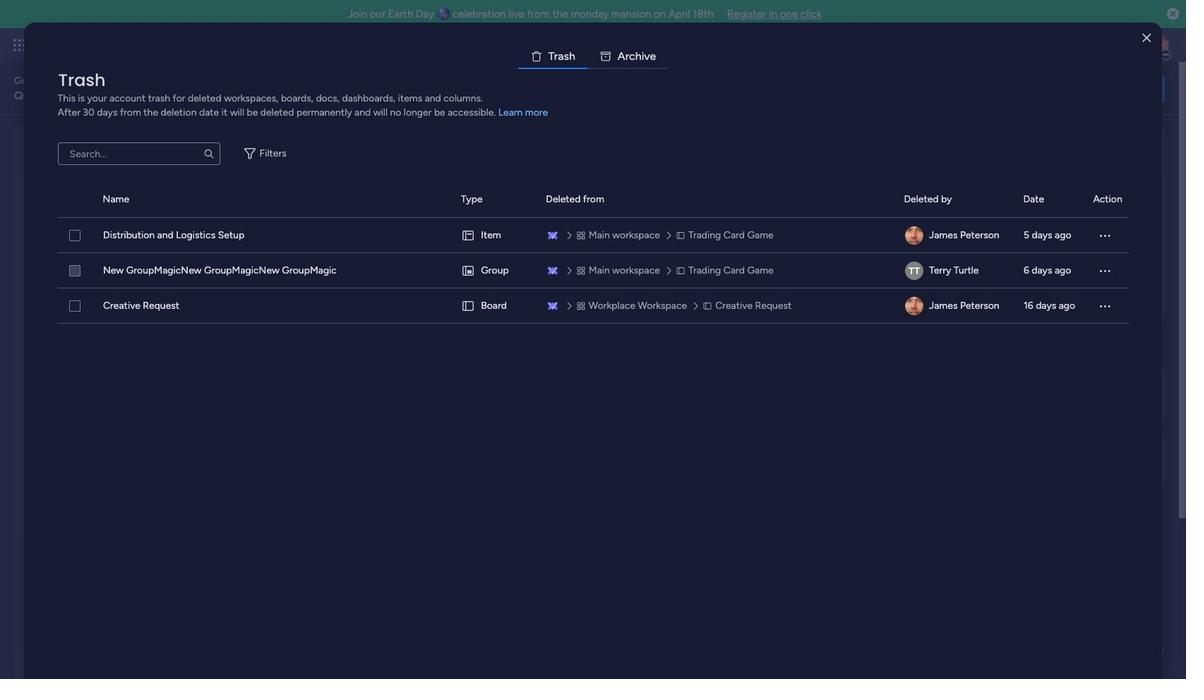 Task type: locate. For each thing, give the bounding box(es) containing it.
2 row from the top
[[58, 253, 1129, 289]]

2 column header from the left
[[103, 182, 444, 217]]

select product image
[[13, 38, 27, 52]]

1 horizontal spatial public board image
[[489, 286, 504, 302]]

5 column header from the left
[[904, 182, 1006, 217]]

3 public board image from the left
[[709, 286, 724, 302]]

menu image
[[1098, 229, 1112, 243], [1098, 299, 1112, 314]]

help center element
[[953, 433, 1165, 490]]

james peterson image up terry turtle icon
[[905, 227, 923, 245]]

public board image
[[49, 286, 64, 302], [489, 286, 504, 302], [709, 286, 724, 302]]

1 horizontal spatial add to favorites image
[[441, 286, 455, 300]]

2 horizontal spatial public board image
[[709, 286, 724, 302]]

0 vertical spatial menu image
[[1098, 229, 1112, 243]]

1 public board image from the left
[[49, 286, 64, 302]]

james peterson image
[[905, 227, 923, 245], [905, 297, 923, 316]]

2 add to favorites image from the left
[[441, 286, 455, 300]]

james peterson image down terry turtle icon
[[905, 297, 923, 316]]

3 add to favorites image from the left
[[881, 286, 895, 300]]

add to favorites image
[[221, 286, 235, 300], [441, 286, 455, 300], [881, 286, 895, 300]]

2 james peterson image from the top
[[905, 297, 923, 316]]

menu image up menu icon
[[1098, 229, 1112, 243]]

None search field
[[58, 143, 220, 165]]

menu image for third 'row' from the top of the page
[[1098, 299, 1112, 314]]

james peterson image for first 'row' from the top of the page
[[905, 227, 923, 245]]

0 horizontal spatial add to favorites image
[[221, 286, 235, 300]]

close image
[[1143, 33, 1151, 43]]

0 horizontal spatial public board image
[[49, 286, 64, 302]]

0 vertical spatial james peterson image
[[905, 227, 923, 245]]

2 menu image from the top
[[1098, 299, 1112, 314]]

component image
[[709, 308, 721, 321]]

column header
[[58, 182, 86, 217], [103, 182, 444, 217], [461, 182, 529, 217], [546, 182, 887, 217], [904, 182, 1006, 217], [1023, 182, 1076, 217], [1093, 182, 1129, 217]]

row group
[[58, 182, 1129, 218]]

1 vertical spatial menu image
[[1098, 299, 1112, 314]]

james peterson image for third 'row' from the top of the page
[[905, 297, 923, 316]]

1 vertical spatial james peterson image
[[905, 297, 923, 316]]

1 james peterson image from the top
[[905, 227, 923, 245]]

2 public board image from the left
[[489, 286, 504, 302]]

2 horizontal spatial add to favorites image
[[881, 286, 895, 300]]

public board image for first add to favorites icon
[[49, 286, 64, 302]]

1 image
[[977, 29, 990, 45]]

1 menu image from the top
[[1098, 229, 1112, 243]]

cell
[[461, 218, 529, 253], [904, 218, 1007, 253], [461, 253, 529, 289], [904, 253, 1007, 289], [461, 289, 529, 324], [904, 289, 1007, 324]]

row
[[58, 218, 1129, 253], [58, 253, 1129, 289], [58, 289, 1129, 324]]

menu image down menu icon
[[1098, 299, 1112, 314]]

table
[[58, 182, 1129, 657]]



Task type: describe. For each thing, give the bounding box(es) containing it.
4 column header from the left
[[546, 182, 887, 217]]

templates image image
[[966, 135, 1152, 232]]

quick search results list box
[[31, 160, 919, 347]]

1 row from the top
[[58, 218, 1129, 253]]

3 row from the top
[[58, 289, 1129, 324]]

getting started element
[[953, 365, 1165, 422]]

menu image for first 'row' from the top of the page
[[1098, 229, 1112, 243]]

add to favorites image
[[661, 286, 675, 300]]

public board image
[[269, 286, 284, 302]]

public board image for add to favorites image
[[489, 286, 504, 302]]

1 column header from the left
[[58, 182, 86, 217]]

3 column header from the left
[[461, 182, 529, 217]]

6 column header from the left
[[1023, 182, 1076, 217]]

1 add to favorites image from the left
[[221, 286, 235, 300]]

Search for items in the recycle bin search field
[[58, 143, 220, 165]]

7 column header from the left
[[1093, 182, 1129, 217]]

component image
[[489, 308, 501, 321]]

james peterson image
[[1147, 34, 1169, 56]]

terry turtle image
[[905, 262, 923, 280]]

public board image for 3rd add to favorites icon from the left
[[709, 286, 724, 302]]

search image
[[203, 148, 214, 160]]

menu image
[[1098, 264, 1112, 278]]



Task type: vqa. For each thing, say whether or not it's contained in the screenshot.
COMPONENT icon for Public board icon for 3rd Add to favorites image
yes



